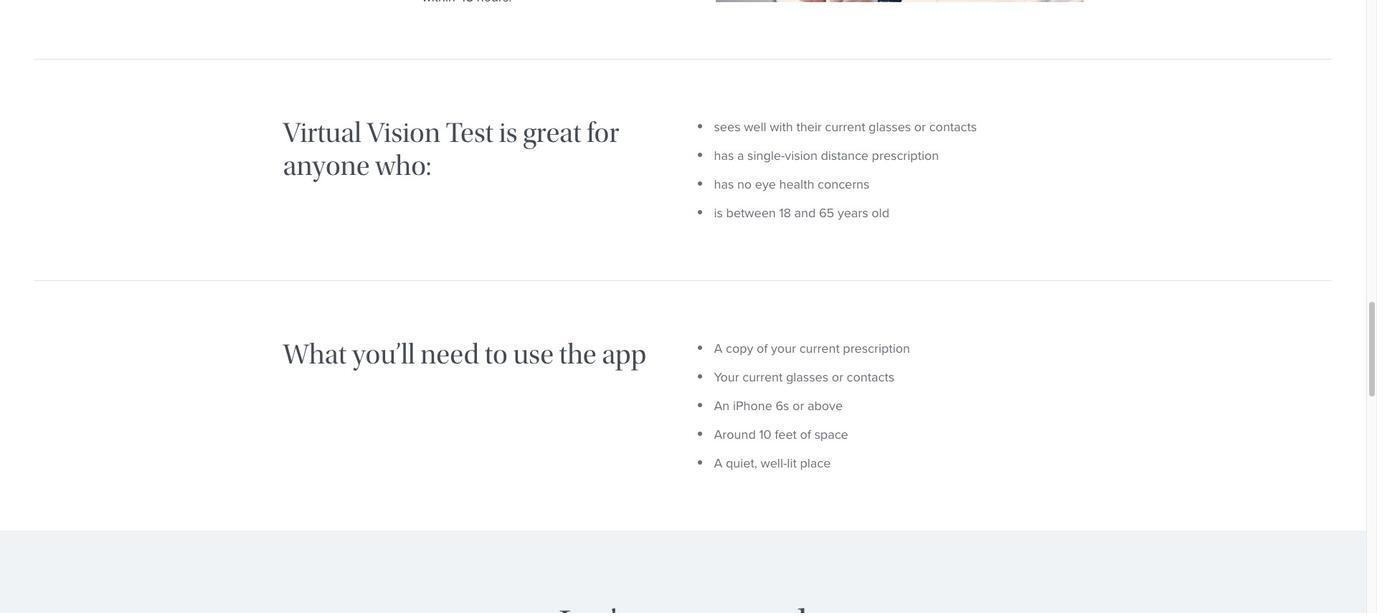 Task type: vqa. For each thing, say whether or not it's contained in the screenshot.
Shoppes
no



Task type: describe. For each thing, give the bounding box(es) containing it.
0 vertical spatial or
[[915, 117, 926, 136]]

old
[[872, 203, 890, 222]]

sees
[[714, 117, 741, 136]]

for
[[587, 117, 620, 149]]

around
[[714, 425, 756, 444]]

vision
[[367, 117, 441, 149]]

1 vertical spatial contacts
[[847, 368, 895, 386]]

test
[[446, 117, 494, 149]]

0 horizontal spatial of
[[757, 339, 768, 358]]

current for virtual vision test is great for anyone who:
[[826, 117, 866, 136]]

quiet,
[[726, 454, 758, 473]]

app
[[602, 338, 647, 371]]

current for what you'll need to use the app
[[800, 339, 840, 358]]

virtual vision test is great for anyone who:
[[283, 117, 620, 182]]

a
[[738, 146, 744, 165]]

sees well with their current glasses or contacts
[[714, 117, 978, 136]]

space
[[815, 425, 849, 444]]

2 vertical spatial current
[[743, 368, 783, 386]]

with
[[770, 117, 793, 136]]

above
[[808, 396, 843, 415]]

no
[[738, 175, 752, 193]]

1 horizontal spatial glasses
[[869, 117, 912, 136]]

a quiet, well-lit place
[[714, 454, 831, 473]]

6s
[[776, 396, 790, 415]]

their
[[797, 117, 822, 136]]

anyone
[[283, 150, 370, 182]]

18
[[780, 203, 791, 222]]

has no eye health concerns
[[714, 175, 870, 193]]

is between 18 and 65 years old
[[714, 203, 890, 222]]

a copy of your current prescription
[[714, 339, 911, 358]]

a for a quiet, well-lit place
[[714, 454, 723, 473]]

virtual
[[283, 117, 362, 149]]

and
[[795, 203, 816, 222]]

great
[[523, 117, 582, 149]]

prescription for has a single-vision distance prescription
[[872, 146, 939, 165]]

is inside virtual vision test is great for anyone who:
[[499, 117, 518, 149]]

has for has a single-vision distance prescription
[[714, 146, 734, 165]]

65
[[819, 203, 835, 222]]

well-
[[761, 454, 787, 473]]

place
[[800, 454, 831, 473]]

use
[[513, 338, 554, 371]]

single-
[[748, 146, 785, 165]]

what you'll need to use the app
[[283, 338, 647, 371]]

years
[[838, 203, 869, 222]]

1 vertical spatial of
[[800, 425, 812, 444]]

need
[[421, 338, 479, 371]]



Task type: locate. For each thing, give the bounding box(es) containing it.
current up iphone
[[743, 368, 783, 386]]

0 vertical spatial glasses
[[869, 117, 912, 136]]

10
[[760, 425, 772, 444]]

1 horizontal spatial or
[[832, 368, 844, 386]]

0 vertical spatial a
[[714, 339, 723, 358]]

your current glasses or contacts
[[714, 368, 895, 386]]

vision
[[785, 146, 818, 165]]

prescription for a copy of your current prescription
[[843, 339, 911, 358]]

glasses
[[869, 117, 912, 136], [786, 368, 829, 386]]

distance
[[821, 146, 869, 165]]

a left quiet,
[[714, 454, 723, 473]]

concerns
[[818, 175, 870, 193]]

the
[[559, 338, 597, 371]]

of left your
[[757, 339, 768, 358]]

to
[[485, 338, 508, 371]]

1 horizontal spatial of
[[800, 425, 812, 444]]

1 has from the top
[[714, 146, 734, 165]]

or for an iphone 6s or above
[[793, 396, 805, 415]]

has
[[714, 146, 734, 165], [714, 175, 734, 193]]

2 has from the top
[[714, 175, 734, 193]]

0 horizontal spatial glasses
[[786, 368, 829, 386]]

a
[[714, 339, 723, 358], [714, 454, 723, 473]]

what
[[283, 338, 347, 371]]

has a single-vision distance prescription
[[714, 146, 939, 165]]

1 a from the top
[[714, 339, 723, 358]]

you'll
[[352, 338, 415, 371]]

1 vertical spatial has
[[714, 175, 734, 193]]

copy
[[726, 339, 754, 358]]

lit
[[787, 454, 797, 473]]

glasses down a copy of your current prescription at the bottom of the page
[[786, 368, 829, 386]]

2 horizontal spatial or
[[915, 117, 926, 136]]

current up distance
[[826, 117, 866, 136]]

or
[[915, 117, 926, 136], [832, 368, 844, 386], [793, 396, 805, 415]]

an iphone 6s or above
[[714, 396, 843, 415]]

around 10 feet of space
[[714, 425, 849, 444]]

1 vertical spatial is
[[714, 203, 723, 222]]

1 vertical spatial or
[[832, 368, 844, 386]]

1 vertical spatial current
[[800, 339, 840, 358]]

0 vertical spatial of
[[757, 339, 768, 358]]

1 vertical spatial a
[[714, 454, 723, 473]]

prescription
[[872, 146, 939, 165], [843, 339, 911, 358]]

1 horizontal spatial is
[[714, 203, 723, 222]]

0 vertical spatial is
[[499, 117, 518, 149]]

of
[[757, 339, 768, 358], [800, 425, 812, 444]]

2 a from the top
[[714, 454, 723, 473]]

feet
[[775, 425, 797, 444]]

between
[[727, 203, 776, 222]]

health
[[780, 175, 815, 193]]

is
[[499, 117, 518, 149], [714, 203, 723, 222]]

has for has no eye health concerns
[[714, 175, 734, 193]]

a left the copy
[[714, 339, 723, 358]]

1 vertical spatial glasses
[[786, 368, 829, 386]]

0 horizontal spatial or
[[793, 396, 805, 415]]

0 vertical spatial has
[[714, 146, 734, 165]]

a for a copy of your current prescription
[[714, 339, 723, 358]]

eye
[[755, 175, 776, 193]]

your
[[714, 368, 740, 386]]

has left "a"
[[714, 146, 734, 165]]

current
[[826, 117, 866, 136], [800, 339, 840, 358], [743, 368, 783, 386]]

0 vertical spatial prescription
[[872, 146, 939, 165]]

an
[[714, 396, 730, 415]]

1 horizontal spatial contacts
[[930, 117, 978, 136]]

is right 'test'
[[499, 117, 518, 149]]

contacts
[[930, 117, 978, 136], [847, 368, 895, 386]]

2 vertical spatial or
[[793, 396, 805, 415]]

well
[[744, 117, 767, 136]]

your
[[771, 339, 797, 358]]

who:
[[375, 150, 431, 182]]

1 vertical spatial prescription
[[843, 339, 911, 358]]

or for your current glasses or contacts
[[832, 368, 844, 386]]

is left between
[[714, 203, 723, 222]]

0 horizontal spatial contacts
[[847, 368, 895, 386]]

iphone
[[733, 396, 773, 415]]

0 vertical spatial contacts
[[930, 117, 978, 136]]

0 vertical spatial current
[[826, 117, 866, 136]]

current up 'your current glasses or contacts'
[[800, 339, 840, 358]]

0 horizontal spatial is
[[499, 117, 518, 149]]

glasses up has a single-vision distance prescription
[[869, 117, 912, 136]]

has left "no"
[[714, 175, 734, 193]]

of right feet
[[800, 425, 812, 444]]



